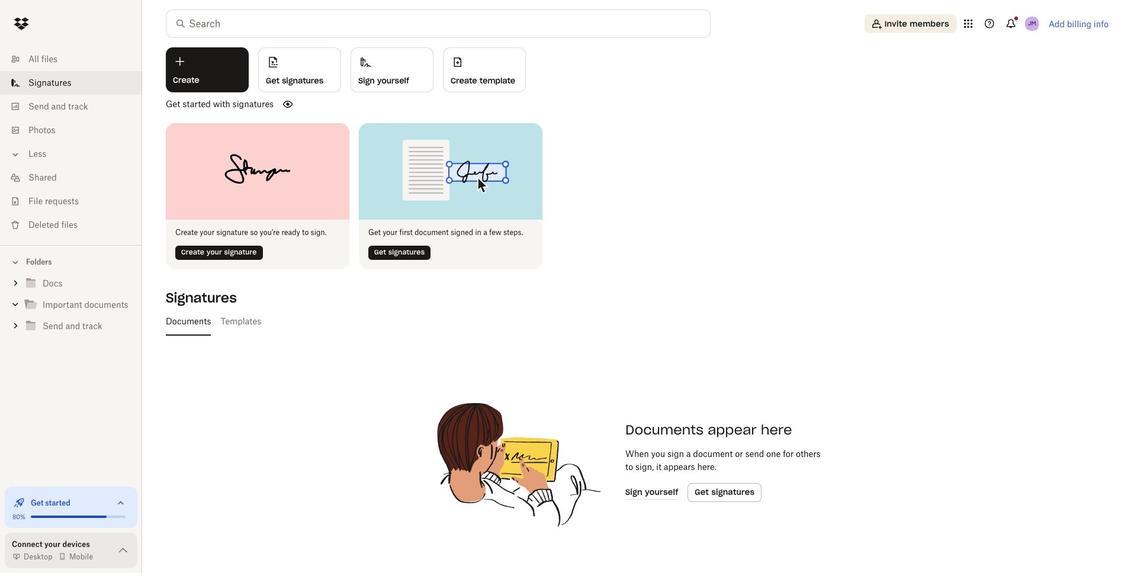 Task type: describe. For each thing, give the bounding box(es) containing it.
getting started progress progress bar
[[31, 516, 107, 518]]



Task type: vqa. For each thing, say whether or not it's contained in the screenshot.
Getting started progress PROGRESS BAR
yes



Task type: locate. For each thing, give the bounding box(es) containing it.
less image
[[9, 149, 21, 161]]

Search in folder "Dropbox" text field
[[189, 17, 686, 31]]

list item
[[0, 71, 142, 95]]

tab list
[[161, 307, 1114, 336]]

dropbox image
[[9, 12, 33, 36]]

list
[[0, 40, 142, 245]]

group
[[0, 271, 142, 346]]



